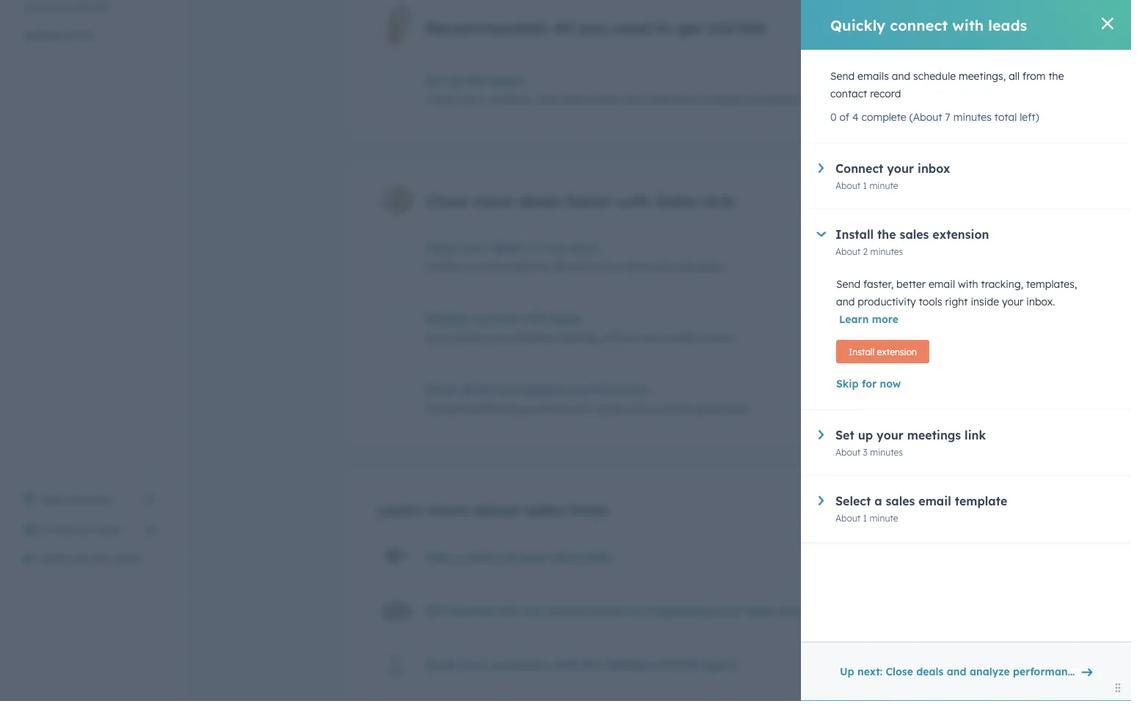 Task type: vqa. For each thing, say whether or not it's contained in the screenshot.
Start overview demo Start
yes



Task type: locate. For each thing, give the bounding box(es) containing it.
1 vertical spatial 7
[[902, 332, 907, 343]]

of
[[840, 111, 849, 124], [652, 260, 662, 273], [505, 551, 516, 565]]

meetings, down quickly connect with leads 'button'
[[554, 332, 601, 344]]

and inside send emails and schedule meetings, all from the contact record
[[892, 70, 910, 83]]

1 horizontal spatial analyze
[[970, 666, 1010, 679]]

properties
[[750, 93, 799, 106]]

a inside the 'close deals and analyze performance forecast performance and hit your goals with a reports dashboard'
[[649, 403, 656, 416]]

a right "create" at top
[[461, 260, 467, 273]]

0 vertical spatial email
[[929, 278, 955, 291]]

1 vertical spatial extension
[[877, 347, 917, 358]]

minutes up "meetings"
[[909, 403, 942, 414]]

a right select
[[874, 494, 882, 509]]

close inside the 'close deals and analyze performance forecast performance and hit your goals with a reports dashboard'
[[425, 383, 457, 398]]

0 horizontal spatial more
[[428, 500, 469, 520]]

0 vertical spatial started
[[708, 17, 765, 37]]

about inside "set up your meetings link about 3 minutes"
[[835, 447, 861, 458]]

1 horizontal spatial all
[[1009, 70, 1020, 83]]

1 vertical spatial performance
[[470, 403, 533, 416]]

1 horizontal spatial performance
[[571, 383, 647, 398]]

hubspot right data
[[825, 604, 876, 619]]

email for sales
[[919, 494, 951, 509]]

your inside the 'close deals and analyze performance forecast performance and hit your goals with a reports dashboard'
[[573, 403, 594, 416]]

0 horizontal spatial set
[[425, 74, 444, 88]]

2 horizontal spatial of
[[840, 111, 849, 124]]

extension
[[933, 227, 989, 242], [877, 347, 917, 358]]

install up skip for now
[[849, 347, 875, 358]]

2 0% from the top
[[929, 313, 942, 324]]

link opens in a new window image inside view your plan link
[[145, 492, 156, 510]]

send down "create" at top
[[425, 332, 450, 344]]

your inside "track your deals in one place create a custom pipeline, and never lose track of a sale again"
[[462, 241, 489, 255]]

1 vertical spatial analyze
[[970, 666, 1010, 679]]

schedule down pipeline,
[[508, 332, 551, 344]]

and inside set up the basics import your contacts, invite teammates, and understand hubspot properties
[[625, 93, 643, 106]]

2 vertical spatial caret image
[[819, 497, 824, 506]]

0 horizontal spatial contact
[[662, 332, 699, 344]]

demo down team
[[114, 553, 142, 566]]

contact up the 0
[[830, 87, 867, 100]]

1 vertical spatial 0%
[[929, 313, 942, 324]]

1 horizontal spatial up
[[858, 428, 873, 443]]

demo
[[468, 551, 501, 565], [114, 553, 142, 566]]

0 vertical spatial performance
[[571, 383, 647, 398]]

invite your team button
[[15, 516, 164, 545]]

link opens in a new window image
[[145, 492, 156, 510], [728, 658, 738, 676]]

email inside "select a sales email template about 1 minute"
[[919, 494, 951, 509]]

0 vertical spatial meetings,
[[959, 70, 1006, 83]]

on
[[630, 604, 645, 619]]

leads inside dialog
[[988, 16, 1027, 34]]

close up track
[[425, 191, 468, 211]]

about down now
[[874, 403, 899, 414]]

0 horizontal spatial all
[[604, 332, 615, 344]]

your inside connect your inbox about 1 minute
[[887, 161, 914, 176]]

4 right the 0
[[852, 111, 859, 124]]

0 horizontal spatial record
[[702, 332, 733, 344]]

install for extension
[[849, 347, 875, 358]]

record inside send emails and schedule meetings, all from the contact record
[[870, 87, 901, 100]]

in right data
[[810, 604, 821, 619]]

close right next:
[[886, 666, 913, 679]]

0 horizontal spatial schedule
[[508, 332, 551, 344]]

analyze inside the 'close deals and analyze performance forecast performance and hit your goals with a reports dashboard'
[[521, 383, 567, 398]]

minutes up about 4 minutes
[[870, 246, 903, 257]]

0 horizontal spatial meetings,
[[554, 332, 601, 344]]

with left sales
[[617, 191, 651, 211]]

quickly up start tasks
[[830, 16, 886, 34]]

connect
[[890, 16, 948, 34], [473, 312, 519, 326]]

demo right take
[[468, 551, 501, 565]]

performance inside button
[[1013, 666, 1079, 679]]

close for close deals and analyze performance forecast performance and hit your goals with a reports dashboard
[[425, 383, 457, 398]]

caret image for select
[[819, 497, 824, 506]]

email inside send faster, better email with tracking, templates, and productivity tools right inside your inbox. learn more
[[929, 278, 955, 291]]

template
[[955, 494, 1007, 509]]

2 horizontal spatial from
[[1023, 70, 1046, 83]]

up up import
[[448, 74, 463, 88]]

0 horizontal spatial leads
[[552, 312, 583, 326]]

1 horizontal spatial of
[[652, 260, 662, 273]]

0 vertical spatial minute
[[870, 180, 898, 191]]

about up faster,
[[873, 260, 899, 271]]

place
[[567, 241, 599, 255]]

0 vertical spatial of
[[840, 111, 849, 124]]

0 vertical spatial link opens in a new window image
[[145, 492, 156, 510]]

of right track
[[652, 260, 662, 273]]

0 horizontal spatial learn
[[377, 500, 423, 520]]

0 vertical spatial in
[[527, 241, 538, 255]]

about
[[473, 500, 520, 520]]

get started with a 2 minute lesson on organizing your sales data in hubspot
[[425, 604, 876, 619]]

0 vertical spatial connect
[[890, 16, 948, 34]]

1 horizontal spatial link opens in a new window image
[[728, 662, 738, 672]]

1 vertical spatial more
[[872, 313, 898, 326]]

hubspot left mobile
[[604, 658, 655, 672]]

set for your
[[835, 428, 854, 443]]

hubspot left properties at the right of page
[[704, 93, 747, 106]]

1 horizontal spatial set
[[835, 428, 854, 443]]

7 right (about
[[945, 111, 950, 124]]

emails
[[858, 70, 889, 83], [453, 332, 484, 344]]

0 vertical spatial start
[[853, 82, 879, 94]]

website
[[23, 29, 62, 41]]

0 vertical spatial tools
[[919, 296, 942, 308]]

of down 'about'
[[505, 551, 516, 565]]

tools
[[919, 296, 942, 308], [570, 500, 608, 520], [583, 551, 612, 565]]

install inside install extension 'button'
[[849, 347, 875, 358]]

0 horizontal spatial 2
[[536, 604, 542, 619]]

7
[[945, 111, 950, 124], [902, 332, 907, 343]]

leads
[[988, 16, 1027, 34], [552, 312, 583, 326]]

about down select
[[835, 513, 861, 524]]

dashboard
[[696, 403, 749, 416]]

link opens in a new window image right app
[[728, 658, 738, 676]]

1 vertical spatial tools
[[570, 500, 608, 520]]

minute inside connect your inbox about 1 minute
[[870, 180, 898, 191]]

all up total
[[1009, 70, 1020, 83]]

pipeline,
[[508, 260, 549, 273]]

your inside button
[[72, 524, 94, 537]]

install for the
[[835, 227, 874, 242]]

1 vertical spatial quickly
[[425, 312, 470, 326]]

from
[[1023, 70, 1046, 83], [618, 332, 641, 344], [460, 658, 488, 672]]

start for start overview demo
[[41, 553, 65, 566]]

link opens in a new window image right the plan
[[145, 496, 156, 506]]

2 vertical spatial tools
[[583, 551, 612, 565]]

send emails and schedule meetings, all from the contact record
[[830, 70, 1064, 100]]

2 up anywhere at bottom
[[536, 604, 542, 619]]

send inside send emails and schedule meetings, all from the contact record
[[830, 70, 855, 83]]

0 horizontal spatial demo
[[114, 553, 142, 566]]

link opens in a new window image inside work from anywhere with the hubspot mobile app link
[[728, 662, 738, 672]]

deals inside "track your deals in one place create a custom pipeline, and never lose track of a sale again"
[[492, 241, 524, 255]]

0 vertical spatial all
[[1009, 70, 1020, 83]]

caret image
[[819, 164, 824, 173], [819, 431, 824, 440], [819, 497, 824, 506]]

email left template
[[919, 494, 951, 509]]

1 horizontal spatial 2
[[863, 246, 868, 257]]

1 down connect
[[863, 180, 867, 191]]

set inside set up the basics import your contacts, invite teammates, and understand hubspot properties
[[425, 74, 444, 88]]

forecast
[[425, 403, 467, 416]]

analyze
[[521, 383, 567, 398], [970, 666, 1010, 679]]

overview
[[68, 553, 112, 566]]

up inside "set up your meetings link about 3 minutes"
[[858, 428, 873, 443]]

quickly
[[830, 16, 886, 34], [425, 312, 470, 326]]

leads for quickly connect with leads
[[988, 16, 1027, 34]]

0 horizontal spatial quickly
[[425, 312, 470, 326]]

up inside set up the basics import your contacts, invite teammates, and understand hubspot properties
[[448, 74, 463, 88]]

2 up "set up your meetings link about 3 minutes"
[[902, 403, 907, 414]]

close deals and analyze performance forecast performance and hit your goals with a reports dashboard
[[425, 383, 749, 416]]

0 vertical spatial caret image
[[819, 164, 824, 173]]

meetings, inside send emails and schedule meetings, all from the contact record
[[959, 70, 1006, 83]]

(about
[[909, 111, 942, 124]]

learn
[[839, 313, 869, 326], [377, 500, 423, 520]]

faster
[[566, 191, 612, 211]]

link opens in a new window image inside view your plan link
[[145, 496, 156, 506]]

your down 'about'
[[520, 551, 547, 565]]

4 up 'better'
[[901, 260, 907, 271]]

deals right next:
[[916, 666, 944, 679]]

your down tracking,
[[1002, 296, 1024, 308]]

get
[[425, 604, 446, 619]]

set inside "set up your meetings link about 3 minutes"
[[835, 428, 854, 443]]

0% up about 7 minutes
[[929, 313, 942, 324]]

0 horizontal spatial link opens in a new window image
[[145, 496, 156, 506]]

minute inside "select a sales email template about 1 minute"
[[870, 513, 898, 524]]

minutes
[[953, 111, 992, 124], [870, 246, 903, 257], [909, 260, 942, 271], [909, 332, 942, 343], [909, 403, 942, 414], [870, 447, 903, 458]]

2 vertical spatial performance
[[1013, 666, 1079, 679]]

track
[[425, 241, 458, 255]]

your inside set up the basics import your contacts, invite teammates, and understand hubspot properties
[[463, 93, 484, 106]]

0 horizontal spatial in
[[527, 241, 538, 255]]

send
[[830, 70, 855, 83], [836, 278, 861, 291], [425, 332, 450, 344]]

install right caret image on the right of page
[[835, 227, 874, 242]]

0 horizontal spatial of
[[505, 551, 516, 565]]

record
[[870, 87, 901, 100], [702, 332, 733, 344]]

0 vertical spatial analyze
[[521, 383, 567, 398]]

2
[[863, 246, 868, 257], [902, 403, 907, 414], [536, 604, 542, 619]]

minute down connect
[[870, 180, 898, 191]]

minute for connect your inbox about 1 minute
[[870, 180, 898, 191]]

0 vertical spatial 2
[[863, 246, 868, 257]]

performance for close
[[470, 403, 533, 416]]

from up left)
[[1023, 70, 1046, 83]]

started right get
[[450, 604, 492, 619]]

hubspot
[[704, 93, 747, 106], [825, 604, 876, 619], [604, 658, 655, 672]]

2 vertical spatial send
[[425, 332, 450, 344]]

1 vertical spatial leads
[[552, 312, 583, 326]]

connect down custom
[[473, 312, 519, 326]]

your down about 2 minutes
[[877, 428, 904, 443]]

0 vertical spatial 0%
[[929, 242, 942, 253]]

of right the 0
[[840, 111, 849, 124]]

caret image for connect
[[819, 164, 824, 173]]

1 horizontal spatial learn
[[839, 313, 869, 326]]

2 1 from the top
[[863, 513, 867, 524]]

install inside install the sales extension about 2 minutes
[[835, 227, 874, 242]]

send left faster,
[[836, 278, 861, 291]]

set up the basics import your contacts, invite teammates, and understand hubspot properties
[[425, 74, 799, 106]]

of inside "track your deals in one place create a custom pipeline, and never lose track of a sale again"
[[652, 260, 662, 273]]

about left the 3
[[835, 447, 861, 458]]

deals up forecast
[[460, 383, 492, 398]]

more inside send faster, better email with tracking, templates, and productivity tools right inside your inbox. learn more
[[872, 313, 898, 326]]

skip for now button
[[836, 376, 1096, 393]]

quickly connect with leads send emails and schedule meetings, all from the contact record
[[425, 312, 733, 344]]

0 horizontal spatial 7
[[902, 332, 907, 343]]

invite your team
[[41, 524, 122, 537]]

record up complete
[[870, 87, 901, 100]]

connect inside dialog
[[890, 16, 948, 34]]

send inside send faster, better email with tracking, templates, and productivity tools right inside your inbox. learn more
[[836, 278, 861, 291]]

more down productivity
[[872, 313, 898, 326]]

need
[[612, 17, 651, 37]]

your left team
[[72, 524, 94, 537]]

inbox
[[918, 161, 950, 176]]

contact down quickly connect with leads 'button'
[[662, 332, 699, 344]]

from inside quickly connect with leads send emails and schedule meetings, all from the contact record
[[618, 332, 641, 344]]

leads inside quickly connect with leads send emails and schedule meetings, all from the contact record
[[552, 312, 583, 326]]

quickly inside quickly connect with leads send emails and schedule meetings, all from the contact record
[[425, 312, 470, 326]]

view
[[41, 494, 64, 507]]

2 inside install the sales extension about 2 minutes
[[863, 246, 868, 257]]

your inside "set up your meetings link about 3 minutes"
[[877, 428, 904, 443]]

1 1 from the top
[[863, 180, 867, 191]]

1 vertical spatial start
[[41, 553, 65, 566]]

close up forecast
[[425, 383, 457, 398]]

0 vertical spatial up
[[448, 74, 463, 88]]

and inside send faster, better email with tracking, templates, and productivity tools right inside your inbox. learn more
[[836, 296, 855, 308]]

set up the basics button
[[425, 74, 823, 88]]

connect for quickly connect with leads send emails and schedule meetings, all from the contact record
[[473, 312, 519, 326]]

work from anywhere with the hubspot mobile app
[[425, 658, 725, 672]]

hub
[[702, 191, 735, 211]]

the inside install the sales extension about 2 minutes
[[877, 227, 896, 242]]

more up custom
[[473, 191, 514, 211]]

0 vertical spatial link opens in a new window image
[[145, 496, 156, 506]]

close image
[[1102, 18, 1113, 29]]

one
[[542, 241, 563, 255]]

quickly inside quickly connect with leads dialog
[[830, 16, 886, 34]]

start down invite
[[41, 553, 65, 566]]

minutes up install extension
[[909, 332, 942, 343]]

quickly connect with leads
[[830, 16, 1027, 34]]

deals up custom
[[492, 241, 524, 255]]

connect for quickly connect with leads
[[890, 16, 948, 34]]

about 4 minutes
[[873, 260, 942, 271]]

1 horizontal spatial meetings,
[[959, 70, 1006, 83]]

link opens in a new window image
[[145, 496, 156, 506], [728, 662, 738, 672]]

1 vertical spatial link opens in a new window image
[[728, 662, 738, 672]]

1 vertical spatial schedule
[[508, 332, 551, 344]]

minute left lesson
[[546, 604, 587, 619]]

start inside button
[[853, 82, 879, 94]]

0 horizontal spatial started
[[450, 604, 492, 619]]

contact
[[830, 87, 867, 100], [662, 332, 699, 344]]

your right hit
[[573, 403, 594, 416]]

about down connect
[[835, 180, 861, 191]]

0 horizontal spatial 4
[[852, 111, 859, 124]]

1 vertical spatial 1
[[863, 513, 867, 524]]

1 horizontal spatial start
[[853, 82, 879, 94]]

1 vertical spatial record
[[702, 332, 733, 344]]

set up import
[[425, 74, 444, 88]]

1 vertical spatial up
[[858, 428, 873, 443]]

7 inside quickly connect with leads dialog
[[945, 111, 950, 124]]

about up install extension
[[874, 332, 899, 343]]

1 0% from the top
[[929, 242, 942, 253]]

more up take
[[428, 500, 469, 520]]

leads for quickly connect with leads send emails and schedule meetings, all from the contact record
[[552, 312, 583, 326]]

connect inside quickly connect with leads send emails and schedule meetings, all from the contact record
[[473, 312, 519, 326]]

about inside install the sales extension about 2 minutes
[[835, 246, 861, 257]]

templates,
[[1026, 278, 1077, 291]]

0 horizontal spatial extension
[[877, 347, 917, 358]]

0 vertical spatial 1
[[863, 180, 867, 191]]

4
[[852, 111, 859, 124], [901, 260, 907, 271]]

your right import
[[463, 93, 484, 106]]

close deals and analyze performance button
[[425, 383, 823, 398]]

1 vertical spatial 4
[[901, 260, 907, 271]]

total
[[995, 111, 1017, 124]]

a up anywhere at bottom
[[524, 604, 532, 619]]

record up dashboard
[[702, 332, 733, 344]]

meetings
[[907, 428, 961, 443]]

minute down select
[[870, 513, 898, 524]]

link opens in a new window image right app
[[728, 662, 738, 672]]

1 inside "select a sales email template about 1 minute"
[[863, 513, 867, 524]]

the inside send emails and schedule meetings, all from the contact record
[[1049, 70, 1064, 83]]

schedule up 0 of 4 complete (about 7 minutes total left)
[[913, 70, 956, 83]]

sales inside "select a sales email template about 1 minute"
[[886, 494, 915, 509]]

2 caret image from the top
[[819, 431, 824, 440]]

faster,
[[863, 278, 894, 291]]

extension inside 'button'
[[877, 347, 917, 358]]

with inside the 'close deals and analyze performance forecast performance and hit your goals with a reports dashboard'
[[626, 403, 646, 416]]

deals inside button
[[916, 666, 944, 679]]

1 down select
[[863, 513, 867, 524]]

1 horizontal spatial link opens in a new window image
[[728, 658, 738, 676]]

up next: close deals and analyze performance button
[[830, 658, 1102, 687]]

1 horizontal spatial demo
[[468, 551, 501, 565]]

0% up about 4 minutes
[[929, 242, 942, 253]]

a left reports
[[649, 403, 656, 416]]

link
[[965, 428, 986, 443]]

started right "get"
[[708, 17, 765, 37]]

the inside quickly connect with leads send emails and schedule meetings, all from the contact record
[[644, 332, 659, 344]]

2 horizontal spatial 2
[[902, 403, 907, 414]]

link opens in a new window image right the plan
[[145, 492, 156, 510]]

email up right
[[929, 278, 955, 291]]

with right anywhere at bottom
[[553, 658, 578, 672]]

0 vertical spatial hubspot
[[704, 93, 747, 106]]

caret image for set
[[819, 431, 824, 440]]

1 vertical spatial link opens in a new window image
[[728, 658, 738, 676]]

connect up send emails and schedule meetings, all from the contact record
[[890, 16, 948, 34]]

minutes inside install the sales extension about 2 minutes
[[870, 246, 903, 257]]

extension down about 7 minutes
[[877, 347, 917, 358]]

recommended: all you need to get started
[[425, 17, 765, 37]]

0 vertical spatial learn
[[839, 313, 869, 326]]

1 vertical spatial hubspot
[[825, 604, 876, 619]]

with up send emails and schedule meetings, all from the contact record
[[952, 16, 984, 34]]

up up the 3
[[858, 428, 873, 443]]

send inside quickly connect with leads send emails and schedule meetings, all from the contact record
[[425, 332, 450, 344]]

0 horizontal spatial start
[[41, 553, 65, 566]]

with
[[952, 16, 984, 34], [617, 191, 651, 211], [958, 278, 978, 291], [523, 312, 548, 326], [626, 403, 646, 416], [496, 604, 521, 619], [553, 658, 578, 672]]

your
[[463, 93, 484, 106], [887, 161, 914, 176], [462, 241, 489, 255], [1002, 296, 1024, 308], [573, 403, 594, 416], [877, 428, 904, 443], [67, 494, 89, 507], [72, 524, 94, 537], [520, 551, 547, 565], [716, 604, 743, 619]]

close inside button
[[886, 666, 913, 679]]

your left "inbox"
[[887, 161, 914, 176]]

about inside connect your inbox about 1 minute
[[835, 180, 861, 191]]

1 vertical spatial install
[[849, 347, 875, 358]]

with down pipeline,
[[523, 312, 548, 326]]

1 caret image from the top
[[819, 164, 824, 173]]

all inside send emails and schedule meetings, all from the contact record
[[1009, 70, 1020, 83]]

minute for get started with a 2 minute lesson on organizing your sales data in hubspot
[[546, 604, 587, 619]]

link opens in a new window image inside work from anywhere with the hubspot mobile app link
[[728, 658, 738, 676]]

7 up install extension
[[902, 332, 907, 343]]

plan
[[92, 494, 113, 507]]

0 vertical spatial 7
[[945, 111, 950, 124]]

0 horizontal spatial emails
[[453, 332, 484, 344]]

more for close more deals faster with sales hub
[[473, 191, 514, 211]]

3 caret image from the top
[[819, 497, 824, 506]]

up for the
[[448, 74, 463, 88]]

all down quickly connect with leads 'button'
[[604, 332, 615, 344]]

more
[[473, 191, 514, 211], [872, 313, 898, 326], [428, 500, 469, 520]]

select
[[835, 494, 871, 509]]

extension up about 4 minutes
[[933, 227, 989, 242]]

1 vertical spatial 2
[[902, 403, 907, 414]]

0 vertical spatial set
[[425, 74, 444, 88]]

2 vertical spatial minute
[[546, 604, 587, 619]]

2 horizontal spatial hubspot
[[825, 604, 876, 619]]

2 vertical spatial of
[[505, 551, 516, 565]]

1 horizontal spatial leads
[[988, 16, 1027, 34]]

from right work
[[460, 658, 488, 672]]

1
[[863, 180, 867, 191], [863, 513, 867, 524]]

send up the 0
[[830, 70, 855, 83]]

contact inside send emails and schedule meetings, all from the contact record
[[830, 87, 867, 100]]

your inside send faster, better email with tracking, templates, and productivity tools right inside your inbox. learn more
[[1002, 296, 1024, 308]]

1 horizontal spatial extension
[[933, 227, 989, 242]]

0 vertical spatial leads
[[988, 16, 1027, 34]]

with up right
[[958, 278, 978, 291]]

with down close deals and analyze performance button
[[626, 403, 646, 416]]

lesson
[[590, 604, 627, 619]]

about up productivity
[[835, 246, 861, 257]]

for
[[862, 378, 877, 391]]

1 horizontal spatial record
[[870, 87, 901, 100]]

meetings, inside quickly connect with leads send emails and schedule meetings, all from the contact record
[[554, 332, 601, 344]]

1 vertical spatial all
[[604, 332, 615, 344]]

quickly down "create" at top
[[425, 312, 470, 326]]

minutes right the 3
[[870, 447, 903, 458]]

the
[[1049, 70, 1064, 83], [467, 74, 485, 88], [877, 227, 896, 242], [644, 332, 659, 344], [582, 658, 601, 672]]

1 vertical spatial minute
[[870, 513, 898, 524]]

next:
[[857, 666, 883, 679]]

2 horizontal spatial performance
[[1013, 666, 1079, 679]]

start
[[853, 82, 879, 94], [41, 553, 65, 566]]



Task type: describe. For each thing, give the bounding box(es) containing it.
goals
[[597, 403, 623, 416]]

schedule inside quickly connect with leads send emails and schedule meetings, all from the contact record
[[508, 332, 551, 344]]

contacts,
[[487, 93, 532, 106]]

send faster, better email with tracking, templates, and productivity tools right inside your inbox. learn more
[[836, 278, 1077, 326]]

inside
[[971, 296, 999, 308]]

and inside quickly connect with leads send emails and schedule meetings, all from the contact record
[[487, 332, 506, 344]]

and inside button
[[947, 666, 967, 679]]

teammates,
[[564, 93, 622, 106]]

up
[[840, 666, 854, 679]]

1 vertical spatial learn
[[377, 500, 423, 520]]

3
[[863, 447, 868, 458]]

organizing
[[648, 604, 712, 619]]

invite
[[535, 93, 561, 106]]

service
[[73, 1, 109, 14]]

analyze inside button
[[970, 666, 1010, 679]]

demo for a
[[468, 551, 501, 565]]

email for better
[[929, 278, 955, 291]]

hit
[[557, 403, 570, 416]]

minutes inside "set up your meetings link about 3 minutes"
[[870, 447, 903, 458]]

more for learn more about sales tools
[[428, 500, 469, 520]]

customer service
[[23, 1, 109, 14]]

skip
[[836, 378, 859, 391]]

link opens in a new window image for link opens in a new window icon inside work from anywhere with the hubspot mobile app link
[[728, 662, 738, 672]]

mobile
[[659, 658, 698, 672]]

connect
[[835, 161, 883, 176]]

close more deals faster with sales hub
[[425, 191, 735, 211]]

emails inside quickly connect with leads send emails and schedule meetings, all from the contact record
[[453, 332, 484, 344]]

tracking,
[[981, 278, 1023, 291]]

all
[[553, 17, 573, 37]]

take a demo of your sales tools
[[425, 551, 612, 565]]

of inside quickly connect with leads dialog
[[840, 111, 849, 124]]

install extension
[[849, 347, 917, 358]]

close for close more deals faster with sales hub
[[425, 191, 468, 211]]

4 inside quickly connect with leads dialog
[[852, 111, 859, 124]]

learn more about sales tools
[[377, 500, 608, 520]]

team
[[97, 524, 122, 537]]

learn inside send faster, better email with tracking, templates, and productivity tools right inside your inbox. learn more
[[839, 313, 869, 326]]

schedule inside send emails and schedule meetings, all from the contact record
[[913, 70, 956, 83]]

lose
[[603, 260, 622, 273]]

take a demo of your sales tools link
[[425, 551, 612, 565]]

you
[[578, 17, 607, 37]]

1 horizontal spatial started
[[708, 17, 765, 37]]

website (cms) button
[[15, 21, 164, 49]]

with down take a demo of your sales tools link
[[496, 604, 521, 619]]

set for the
[[425, 74, 444, 88]]

view your plan link
[[15, 486, 164, 516]]

get
[[677, 17, 703, 37]]

a left sale
[[665, 260, 671, 273]]

quickly connect with leads dialog
[[801, 0, 1131, 702]]

customer
[[23, 1, 70, 14]]

again
[[696, 260, 724, 273]]

inbox.
[[1026, 296, 1055, 308]]

app
[[702, 658, 725, 672]]

0 of 4 complete (about 7 minutes total left)
[[830, 111, 1039, 124]]

customer service button
[[15, 0, 164, 21]]

up for your
[[858, 428, 873, 443]]

quickly for quickly connect with leads send emails and schedule meetings, all from the contact record
[[425, 312, 470, 326]]

a inside "select a sales email template about 1 minute"
[[874, 494, 882, 509]]

now
[[880, 378, 901, 391]]

about 7 minutes
[[874, 332, 942, 343]]

1 vertical spatial started
[[450, 604, 492, 619]]

create
[[425, 260, 458, 273]]

deals up one
[[519, 191, 561, 211]]

extension inside install the sales extension about 2 minutes
[[933, 227, 989, 242]]

select a sales email template about 1 minute
[[835, 494, 1007, 524]]

recommended:
[[425, 17, 548, 37]]

start tasks button
[[835, 74, 942, 103]]

work
[[425, 658, 457, 672]]

emails inside send emails and schedule meetings, all from the contact record
[[858, 70, 889, 83]]

(cms)
[[65, 29, 94, 41]]

sales
[[656, 191, 698, 211]]

link opens in a new window image for link opens in a new window icon in view your plan link
[[145, 496, 156, 506]]

2 vertical spatial from
[[460, 658, 488, 672]]

view your plan
[[41, 494, 113, 507]]

invite
[[41, 524, 69, 537]]

quickly for quickly connect with leads
[[830, 16, 886, 34]]

sales inside install the sales extension about 2 minutes
[[900, 227, 929, 242]]

minutes up 'better'
[[909, 260, 942, 271]]

get started with a 2 minute lesson on organizing your sales data in hubspot link
[[425, 604, 876, 619]]

data
[[779, 604, 807, 619]]

1 horizontal spatial in
[[810, 604, 821, 619]]

record inside quickly connect with leads send emails and schedule meetings, all from the contact record
[[702, 332, 733, 344]]

track your deals in one place button
[[425, 241, 823, 255]]

tasks
[[882, 82, 908, 94]]

contact inside quickly connect with leads send emails and schedule meetings, all from the contact record
[[662, 332, 699, 344]]

import
[[425, 93, 460, 106]]

right
[[945, 296, 968, 308]]

basics
[[489, 74, 526, 88]]

set up your meetings link about 3 minutes
[[835, 428, 986, 458]]

learn more button
[[839, 311, 898, 329]]

complete
[[862, 111, 906, 124]]

reports
[[659, 403, 694, 416]]

skip for now
[[836, 378, 901, 391]]

your left the plan
[[67, 494, 89, 507]]

anywhere
[[492, 658, 549, 672]]

install the sales extension about 2 minutes
[[835, 227, 989, 257]]

2 vertical spatial hubspot
[[604, 658, 655, 672]]

connect your inbox about 1 minute
[[835, 161, 950, 191]]

deals inside the 'close deals and analyze performance forecast performance and hit your goals with a reports dashboard'
[[460, 383, 492, 398]]

with inside work from anywhere with the hubspot mobile app link
[[553, 658, 578, 672]]

and inside "track your deals in one place create a custom pipeline, and never lose track of a sale again"
[[552, 260, 570, 273]]

0% for track your deals in one place
[[929, 242, 942, 253]]

send for send emails and schedule meetings, all from the contact record
[[830, 70, 855, 83]]

to
[[656, 17, 672, 37]]

about inside "select a sales email template about 1 minute"
[[835, 513, 861, 524]]

start for start tasks
[[853, 82, 879, 94]]

performance for up
[[1013, 666, 1079, 679]]

better
[[896, 278, 926, 291]]

0% for quickly connect with leads
[[929, 313, 942, 324]]

sale
[[674, 260, 693, 273]]

track your deals in one place create a custom pipeline, and never lose track of a sale again
[[425, 241, 724, 273]]

from inside send emails and schedule meetings, all from the contact record
[[1023, 70, 1046, 83]]

start tasks
[[853, 82, 908, 94]]

in inside "track your deals in one place create a custom pipeline, and never lose track of a sale again"
[[527, 241, 538, 255]]

hubspot inside set up the basics import your contacts, invite teammates, and understand hubspot properties
[[704, 93, 747, 106]]

1 horizontal spatial 4
[[901, 260, 907, 271]]

track
[[625, 260, 649, 273]]

all inside quickly connect with leads send emails and schedule meetings, all from the contact record
[[604, 332, 615, 344]]

send for send faster, better email with tracking, templates, and productivity tools right inside your inbox. learn more
[[836, 278, 861, 291]]

the inside set up the basics import your contacts, invite teammates, and understand hubspot properties
[[467, 74, 485, 88]]

1 inside connect your inbox about 1 minute
[[863, 180, 867, 191]]

minutes left total
[[953, 111, 992, 124]]

work from anywhere with the hubspot mobile app link
[[425, 658, 740, 676]]

take
[[425, 551, 453, 565]]

a right take
[[457, 551, 464, 565]]

0
[[830, 111, 837, 124]]

caret image
[[817, 232, 826, 237]]

start overview demo link
[[15, 545, 164, 574]]

about 2 minutes
[[874, 403, 942, 414]]

with inside send faster, better email with tracking, templates, and productivity tools right inside your inbox. learn more
[[958, 278, 978, 291]]

with inside quickly connect with leads send emails and schedule meetings, all from the contact record
[[523, 312, 548, 326]]

your right organizing
[[716, 604, 743, 619]]

demo for overview
[[114, 553, 142, 566]]

start overview demo
[[41, 553, 142, 566]]

tools inside send faster, better email with tracking, templates, and productivity tools right inside your inbox. learn more
[[919, 296, 942, 308]]



